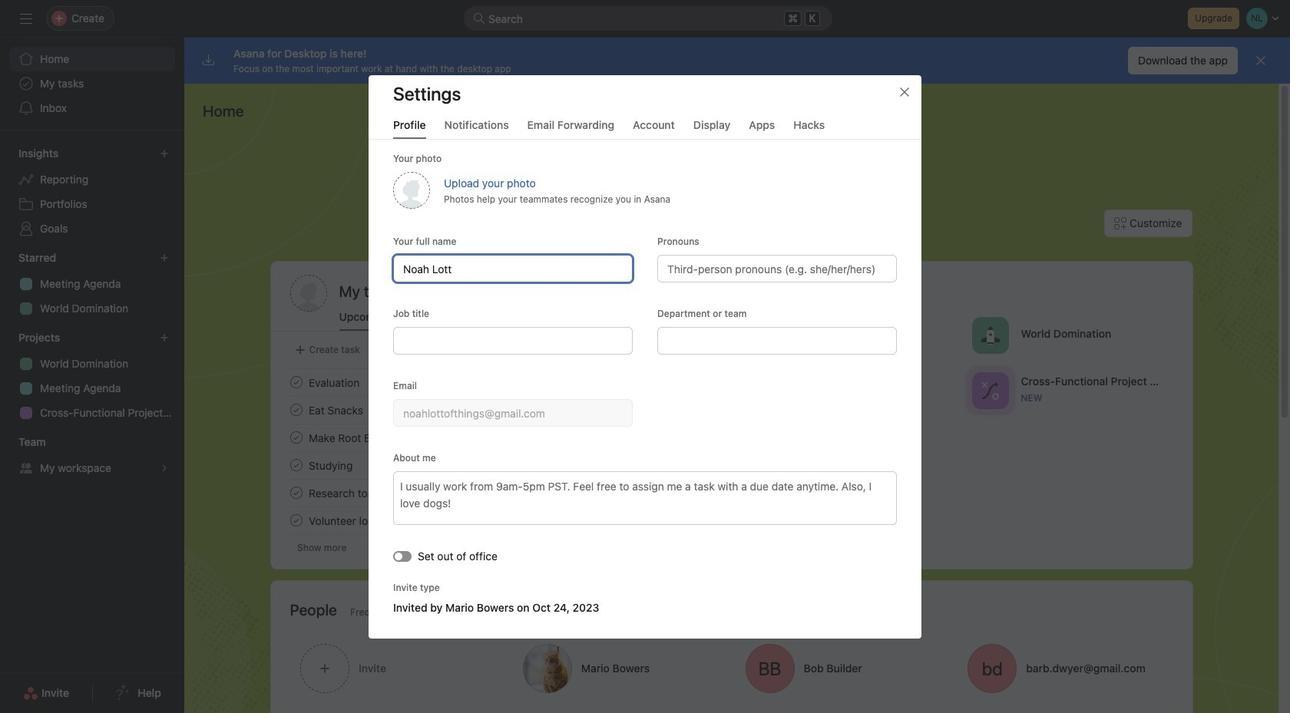 Task type: describe. For each thing, give the bounding box(es) containing it.
upload new photo image
[[393, 172, 430, 209]]

prominent image
[[473, 12, 486, 25]]

mark complete image for first mark complete checkbox from the top
[[287, 429, 305, 447]]

3 mark complete checkbox from the top
[[287, 484, 305, 502]]

line_and_symbols image
[[981, 381, 999, 400]]

starred element
[[0, 244, 184, 324]]

3 mark complete checkbox from the top
[[287, 512, 305, 530]]

I usually work from 9am-5pm PST. Feel free to assign me a task with a due date anytime. Also, I love dogs! text field
[[393, 471, 897, 525]]

rocket image
[[981, 326, 999, 345]]

1 mark complete checkbox from the top
[[287, 373, 305, 392]]

teams element
[[0, 429, 184, 484]]

global element
[[0, 38, 184, 130]]

3 mark complete image from the top
[[287, 456, 305, 475]]

dismiss image
[[1255, 55, 1268, 67]]

close image
[[899, 86, 911, 98]]



Task type: locate. For each thing, give the bounding box(es) containing it.
2 mark complete image from the top
[[287, 401, 305, 419]]

insights element
[[0, 140, 184, 244]]

mark complete image
[[287, 373, 305, 392], [287, 401, 305, 419], [287, 456, 305, 475], [287, 512, 305, 530]]

0 vertical spatial mark complete image
[[287, 429, 305, 447]]

1 vertical spatial mark complete image
[[287, 484, 305, 502]]

2 mark complete image from the top
[[287, 484, 305, 502]]

Mark complete checkbox
[[287, 429, 305, 447], [287, 456, 305, 475], [287, 512, 305, 530]]

2 vertical spatial mark complete checkbox
[[287, 484, 305, 502]]

2 vertical spatial mark complete checkbox
[[287, 512, 305, 530]]

hide sidebar image
[[20, 12, 32, 25]]

1 vertical spatial mark complete checkbox
[[287, 401, 305, 419]]

Mark complete checkbox
[[287, 373, 305, 392], [287, 401, 305, 419], [287, 484, 305, 502]]

switch
[[393, 551, 412, 562]]

0 vertical spatial mark complete checkbox
[[287, 373, 305, 392]]

2 mark complete checkbox from the top
[[287, 456, 305, 475]]

mark complete image
[[287, 429, 305, 447], [287, 484, 305, 502]]

0 vertical spatial mark complete checkbox
[[287, 429, 305, 447]]

2 mark complete checkbox from the top
[[287, 401, 305, 419]]

1 vertical spatial mark complete checkbox
[[287, 456, 305, 475]]

1 mark complete image from the top
[[287, 429, 305, 447]]

4 mark complete image from the top
[[287, 512, 305, 530]]

mark complete image for 1st mark complete option from the bottom
[[287, 484, 305, 502]]

Third-person pronouns (e.g. she/her/hers) text field
[[658, 255, 897, 282]]

None text field
[[393, 255, 633, 282], [393, 327, 633, 355], [658, 327, 897, 355], [393, 399, 633, 427], [393, 255, 633, 282], [393, 327, 633, 355], [658, 327, 897, 355], [393, 399, 633, 427]]

add profile photo image
[[290, 275, 327, 312]]

1 mark complete image from the top
[[287, 373, 305, 392]]

1 mark complete checkbox from the top
[[287, 429, 305, 447]]

projects element
[[0, 324, 184, 429]]



Task type: vqa. For each thing, say whether or not it's contained in the screenshot.
3rd Mark complete image from the bottom
yes



